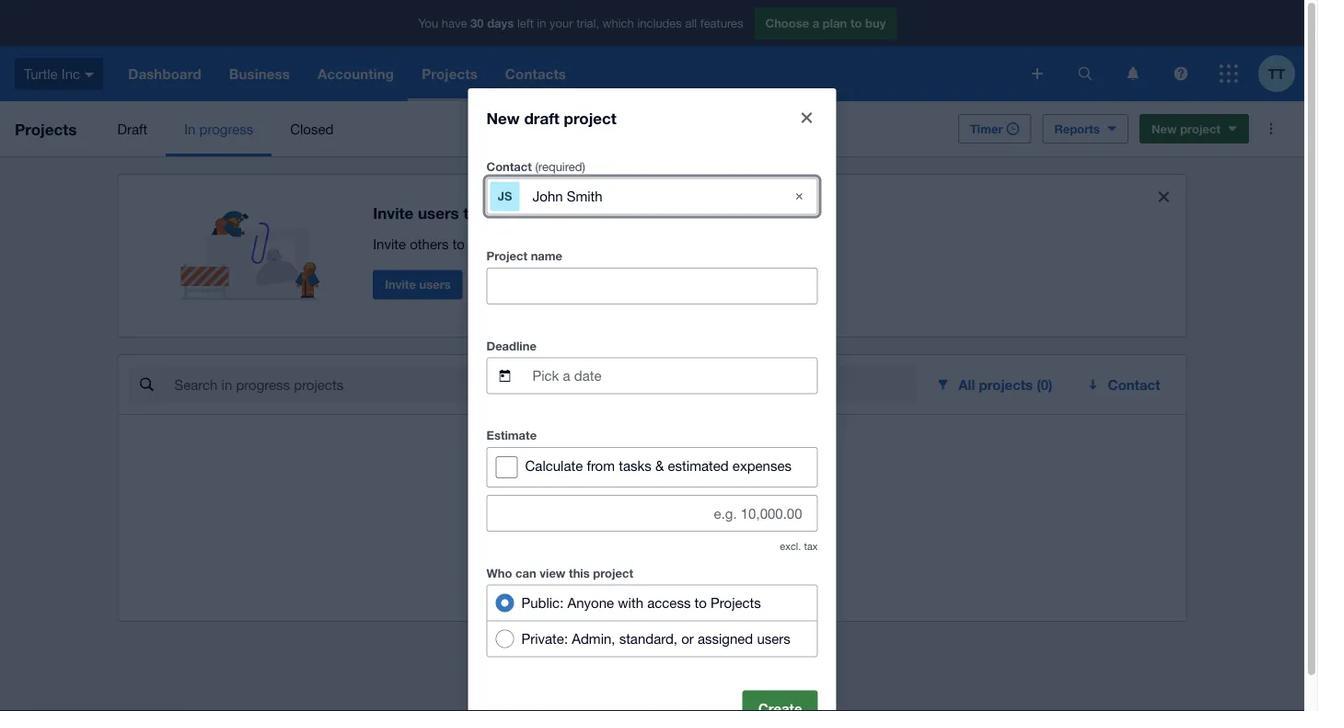Task type: locate. For each thing, give the bounding box(es) containing it.
you have 30 days left in your trial, which includes all features
[[418, 16, 743, 30]]

users down others
[[419, 278, 451, 292]]

your
[[550, 16, 573, 30], [732, 547, 759, 563]]

1 vertical spatial projects
[[590, 496, 652, 515]]

to right access
[[695, 595, 707, 611]]

estimate
[[487, 428, 537, 443]]

your inside create a new project from the new project button add tasks, enter time and keep track of your spending
[[732, 547, 759, 563]]

turtle
[[24, 66, 58, 82]]

tax
[[804, 541, 818, 553]]

a left 'plan'
[[813, 16, 820, 30]]

1 horizontal spatial progress
[[674, 496, 740, 515]]

projects up assigned
[[711, 595, 761, 611]]

new left draft
[[487, 108, 520, 127]]

users right assigned
[[757, 631, 791, 647]]

new inside 'popup button'
[[1152, 122, 1177, 136]]

0 horizontal spatial from
[[587, 457, 615, 473]]

in inside tt "banner"
[[537, 16, 546, 30]]

0 horizontal spatial contact
[[487, 159, 532, 173]]

new for new draft project
[[487, 108, 520, 127]]

2 vertical spatial users
[[757, 631, 791, 647]]

projects inside popup button
[[979, 377, 1033, 393]]

progress right in
[[199, 121, 253, 137]]

0 vertical spatial projects
[[979, 377, 1033, 393]]

contact right (0)
[[1108, 377, 1160, 393]]

1 horizontal spatial in
[[656, 496, 669, 515]]

a inside create a new project from the new project button add tasks, enter time and keep track of your spending
[[542, 525, 549, 541]]

in up the
[[656, 496, 669, 515]]

create
[[497, 525, 538, 541]]

to inside "group"
[[695, 595, 707, 611]]

to left "buy"
[[851, 16, 862, 30]]

you
[[418, 16, 438, 30]]

excl. tax
[[780, 541, 818, 553]]

draft
[[524, 108, 560, 127]]

users up others
[[418, 204, 459, 223]]

svg image left tt
[[1220, 64, 1238, 83]]

svg image up new project
[[1174, 67, 1188, 81]]

new up the track
[[684, 525, 713, 541]]

2 horizontal spatial new
[[1152, 122, 1177, 136]]

have
[[442, 16, 467, 30]]

0 vertical spatial invite
[[373, 204, 414, 223]]

1 vertical spatial a
[[542, 525, 549, 541]]

contact
[[487, 159, 532, 173], [1108, 377, 1160, 393]]

svg image
[[1220, 64, 1238, 83], [1174, 67, 1188, 81]]

contact up js
[[487, 159, 532, 173]]

spending
[[763, 547, 820, 563]]

contact (required)
[[487, 159, 585, 173]]

progress down estimated at the bottom right of page
[[674, 496, 740, 515]]

projects
[[15, 120, 77, 138], [483, 204, 545, 223], [495, 236, 545, 252], [711, 595, 761, 611]]

0 vertical spatial progress
[[199, 121, 253, 137]]

a left new
[[542, 525, 549, 541]]

no projects in progress
[[565, 496, 740, 515]]

create a new project from the new project button add tasks, enter time and keep track of your spending
[[485, 525, 820, 563]]

group containing public: anyone with access to projects
[[487, 585, 818, 658]]

navigation
[[114, 46, 1019, 101]]

of
[[716, 547, 728, 563]]

1 vertical spatial your
[[732, 547, 759, 563]]

svg image inside turtle inc popup button
[[85, 73, 94, 77]]

to
[[851, 16, 862, 30], [463, 204, 479, 223], [453, 236, 465, 252], [695, 595, 707, 611]]

standard,
[[619, 631, 678, 647]]

your right of
[[732, 547, 759, 563]]

0 vertical spatial from
[[587, 457, 615, 473]]

and right the time at left bottom
[[620, 547, 643, 563]]

draft
[[117, 121, 147, 137]]

1 horizontal spatial projects
[[979, 377, 1033, 393]]

new project button
[[1140, 114, 1249, 144]]

in right left
[[537, 16, 546, 30]]

tt
[[1269, 65, 1285, 82]]

1 horizontal spatial from
[[629, 525, 657, 541]]

Deadline field
[[531, 358, 817, 393]]

a inside tt "banner"
[[813, 16, 820, 30]]

track
[[681, 547, 712, 563]]

choose
[[766, 16, 809, 30]]

0 vertical spatial a
[[813, 16, 820, 30]]

new
[[553, 525, 578, 541]]

all
[[685, 16, 697, 30]]

1 vertical spatial users
[[419, 278, 451, 292]]

projects left (0)
[[979, 377, 1033, 393]]

who
[[487, 566, 512, 580]]

&
[[655, 457, 664, 473]]

invite users link
[[373, 270, 463, 300]]

in progress
[[184, 121, 253, 137]]

new right reports popup button
[[1152, 122, 1177, 136]]

turtle inc button
[[0, 46, 114, 101]]

invite others to use projects and assign and manage their user roles
[[373, 236, 791, 252]]

invite up others
[[373, 204, 414, 223]]

projects
[[979, 377, 1033, 393], [590, 496, 652, 515]]

trial,
[[577, 16, 599, 30]]

svg image
[[1079, 67, 1092, 81], [1127, 67, 1139, 81], [1032, 68, 1043, 79], [85, 73, 94, 77]]

contact inside new draft project dialog
[[487, 159, 532, 173]]

new for new project
[[1152, 122, 1177, 136]]

and inside create a new project from the new project button add tasks, enter time and keep track of your spending
[[620, 547, 643, 563]]

roles
[[762, 236, 791, 252]]

new
[[487, 108, 520, 127], [1152, 122, 1177, 136], [684, 525, 713, 541]]

invite down others
[[385, 278, 416, 292]]

private: admin, standard, or assigned users
[[522, 631, 791, 647]]

access
[[647, 595, 691, 611]]

1 vertical spatial contact
[[1108, 377, 1160, 393]]

with
[[618, 595, 644, 611]]

manage
[[647, 236, 696, 252]]

0 horizontal spatial a
[[542, 525, 549, 541]]

their
[[700, 236, 727, 252]]

progress
[[199, 121, 253, 137], [674, 496, 740, 515]]

clear image
[[781, 178, 818, 215]]

from left the
[[629, 525, 657, 541]]

1 vertical spatial from
[[629, 525, 657, 541]]

your left the trial,
[[550, 16, 573, 30]]

1 horizontal spatial new
[[684, 525, 713, 541]]

0 vertical spatial in
[[537, 16, 546, 30]]

new inside dialog
[[487, 108, 520, 127]]

Find or create a contact field
[[531, 179, 774, 214]]

a for choose a plan to buy
[[813, 16, 820, 30]]

includes
[[637, 16, 682, 30]]

use
[[469, 236, 491, 252]]

can
[[516, 566, 536, 580]]

assigned
[[698, 631, 753, 647]]

all projects (0)
[[959, 377, 1053, 393]]

deadline
[[487, 339, 537, 353]]

invite users to projects image
[[181, 190, 329, 300]]

contact inside 'popup button'
[[1108, 377, 1160, 393]]

invite
[[373, 204, 414, 223], [373, 236, 406, 252], [385, 278, 416, 292]]

a for create a new project from the new project button add tasks, enter time and keep track of your spending
[[542, 525, 549, 541]]

0 vertical spatial contact
[[487, 159, 532, 173]]

tt banner
[[0, 0, 1305, 101]]

from
[[587, 457, 615, 473], [629, 525, 657, 541]]

1 horizontal spatial contact
[[1108, 377, 1160, 393]]

the
[[661, 525, 680, 541]]

user
[[731, 236, 758, 252]]

0 horizontal spatial new
[[487, 108, 520, 127]]

projects down tasks
[[590, 496, 652, 515]]

public: anyone with access to projects
[[522, 595, 761, 611]]

projects inside "group"
[[711, 595, 761, 611]]

0 vertical spatial your
[[550, 16, 573, 30]]

group inside new draft project dialog
[[487, 585, 818, 658]]

draft link
[[99, 101, 166, 157]]

2 vertical spatial invite
[[385, 278, 416, 292]]

from left tasks
[[587, 457, 615, 473]]

projects for (0)
[[979, 377, 1033, 393]]

1 vertical spatial in
[[656, 496, 669, 515]]

invite inside invite users link
[[385, 278, 416, 292]]

users
[[418, 204, 459, 223], [419, 278, 451, 292], [757, 631, 791, 647]]

a
[[813, 16, 820, 30], [542, 525, 549, 541]]

and
[[549, 236, 572, 252], [620, 236, 643, 252], [620, 547, 643, 563]]

0 horizontal spatial in
[[537, 16, 546, 30]]

0 horizontal spatial your
[[550, 16, 573, 30]]

0 vertical spatial users
[[418, 204, 459, 223]]

1 vertical spatial invite
[[373, 236, 406, 252]]

new project
[[1152, 122, 1221, 136]]

(0)
[[1037, 377, 1053, 393]]

Search in progress projects search field
[[173, 367, 916, 402]]

users for invite users to projects
[[418, 204, 459, 223]]

project
[[564, 108, 617, 127], [1180, 122, 1221, 136], [582, 525, 625, 541], [717, 525, 764, 541], [593, 566, 634, 580]]

invite for invite users
[[385, 278, 416, 292]]

group
[[487, 585, 818, 658]]

0 horizontal spatial projects
[[590, 496, 652, 515]]

1 horizontal spatial your
[[732, 547, 759, 563]]

calculate
[[525, 457, 583, 473]]

to left use
[[453, 236, 465, 252]]

contact for contact
[[1108, 377, 1160, 393]]

turtle inc
[[24, 66, 80, 82]]

1 horizontal spatial a
[[813, 16, 820, 30]]

tasks,
[[514, 547, 550, 563]]

invite left others
[[373, 236, 406, 252]]



Task type: describe. For each thing, give the bounding box(es) containing it.
anyone
[[568, 595, 614, 611]]

features
[[700, 16, 743, 30]]

projects down turtle
[[15, 120, 77, 138]]

choose a plan to buy
[[766, 16, 886, 30]]

from inside create a new project from the new project button add tasks, enter time and keep track of your spending
[[629, 525, 657, 541]]

and right assign at the top of the page
[[620, 236, 643, 252]]

private:
[[522, 631, 568, 647]]

plan
[[823, 16, 847, 30]]

e.g. 10,000.00 field
[[487, 496, 817, 531]]

add
[[485, 547, 510, 563]]

tasks
[[619, 457, 652, 473]]

contact button
[[1075, 366, 1175, 403]]

which
[[603, 16, 634, 30]]

from inside new draft project dialog
[[587, 457, 615, 473]]

invite users
[[385, 278, 451, 292]]

users inside "group"
[[757, 631, 791, 647]]

timer button
[[958, 114, 1032, 144]]

estimated
[[668, 457, 729, 473]]

navigation inside tt "banner"
[[114, 46, 1019, 101]]

0 horizontal spatial progress
[[199, 121, 253, 137]]

enter
[[554, 547, 586, 563]]

button
[[768, 525, 808, 541]]

left
[[517, 16, 534, 30]]

others
[[410, 236, 449, 252]]

admin,
[[572, 631, 615, 647]]

new draft project
[[487, 108, 617, 127]]

name
[[531, 249, 563, 263]]

buy
[[865, 16, 886, 30]]

excl.
[[780, 541, 801, 553]]

30
[[471, 16, 484, 30]]

all projects (0) button
[[924, 366, 1068, 403]]

invite users to projects
[[373, 204, 545, 223]]

reports button
[[1043, 114, 1129, 144]]

who can view this project
[[487, 566, 634, 580]]

no
[[565, 496, 586, 515]]

(required)
[[535, 159, 585, 173]]

in progress link
[[166, 101, 272, 157]]

public:
[[522, 595, 564, 611]]

or
[[681, 631, 694, 647]]

keep
[[647, 547, 677, 563]]

all
[[959, 377, 975, 393]]

time
[[590, 547, 616, 563]]

projects right use
[[495, 236, 545, 252]]

close button
[[789, 99, 825, 136]]

view
[[540, 566, 566, 580]]

Project name field
[[487, 269, 817, 304]]

project name
[[487, 249, 563, 263]]

project inside new project 'popup button'
[[1180, 122, 1221, 136]]

and left assign at the top of the page
[[549, 236, 572, 252]]

your inside tt "banner"
[[550, 16, 573, 30]]

timer
[[970, 122, 1003, 136]]

closed link
[[272, 101, 352, 157]]

invite for invite others to use projects and assign and manage their user roles
[[373, 236, 406, 252]]

this
[[569, 566, 590, 580]]

users for invite users
[[419, 278, 451, 292]]

new inside create a new project from the new project button add tasks, enter time and keep track of your spending
[[684, 525, 713, 541]]

project
[[487, 249, 528, 263]]

to up use
[[463, 204, 479, 223]]

calculate from tasks & estimated expenses
[[525, 457, 792, 473]]

projects down js
[[483, 204, 545, 223]]

js
[[498, 189, 512, 203]]

tt button
[[1259, 46, 1305, 101]]

1 horizontal spatial svg image
[[1220, 64, 1238, 83]]

assign
[[576, 236, 616, 252]]

new draft project dialog
[[468, 88, 836, 712]]

contact for contact (required)
[[487, 159, 532, 173]]

0 horizontal spatial svg image
[[1174, 67, 1188, 81]]

in
[[184, 121, 196, 137]]

projects for in
[[590, 496, 652, 515]]

closed
[[290, 121, 334, 137]]

close image
[[801, 112, 812, 123]]

to inside tt "banner"
[[851, 16, 862, 30]]

invite for invite users to projects
[[373, 204, 414, 223]]

inc
[[62, 66, 80, 82]]

days
[[487, 16, 514, 30]]

reports
[[1055, 122, 1100, 136]]

expenses
[[733, 457, 792, 473]]

1 vertical spatial progress
[[674, 496, 740, 515]]



Task type: vqa. For each thing, say whether or not it's contained in the screenshot.
Close image at the right of page
yes



